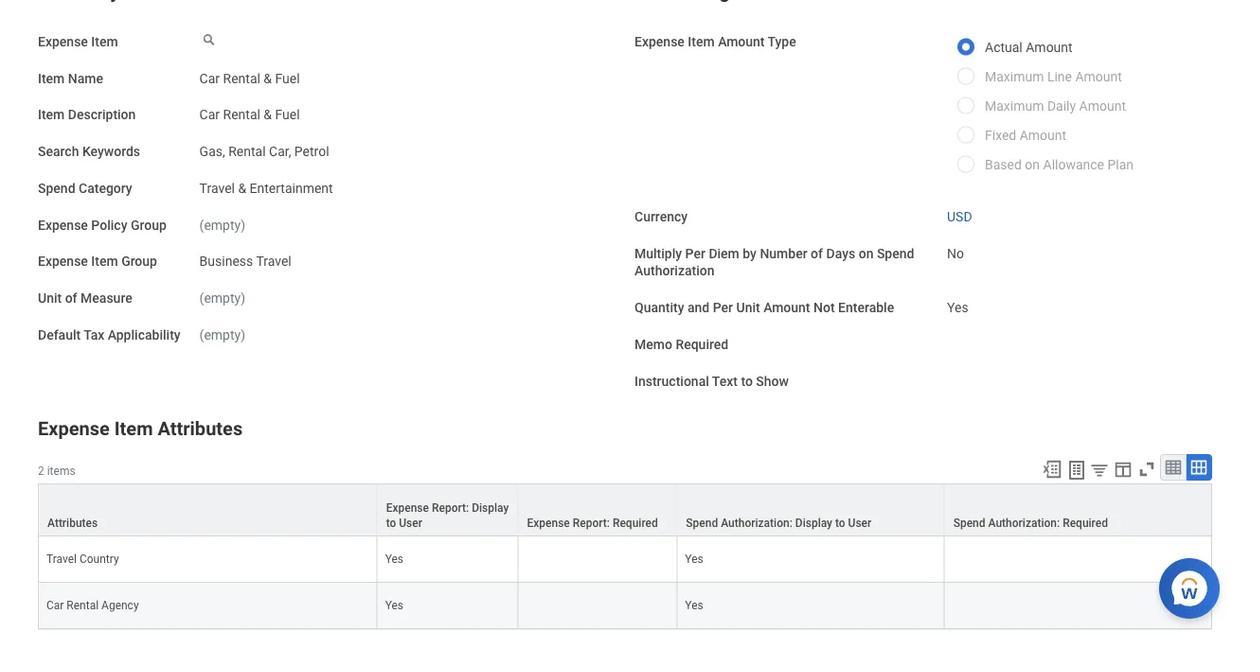 Task type: vqa. For each thing, say whether or not it's contained in the screenshot.


Task type: describe. For each thing, give the bounding box(es) containing it.
amount left not
[[764, 300, 810, 316]]

gas, rental car, petrol
[[199, 144, 329, 159]]

required for expense report: required
[[613, 517, 658, 531]]

fixed
[[985, 128, 1017, 143]]

type
[[768, 34, 796, 49]]

line
[[1047, 69, 1072, 85]]

by
[[743, 246, 757, 261]]

rental for item description
[[223, 107, 260, 123]]

expense for expense item amount type
[[635, 34, 685, 49]]

spend category
[[38, 180, 132, 196]]

per inside multiply per diem by number of days on spend authorization
[[685, 246, 706, 261]]

daily
[[1047, 99, 1076, 114]]

of inside the summary group
[[65, 291, 77, 306]]

usd link
[[947, 205, 972, 224]]

display for authorization:
[[795, 517, 833, 531]]

spend authorization: display to user
[[686, 517, 872, 531]]

keywords
[[82, 144, 140, 159]]

click to view/edit grid preferences image
[[1113, 459, 1134, 480]]

search keywords
[[38, 144, 140, 159]]

car rental & fuel for item description
[[199, 107, 300, 123]]

report: for required
[[573, 517, 610, 531]]

show
[[756, 373, 789, 389]]

quantity
[[635, 300, 684, 316]]

number
[[760, 246, 808, 261]]

spend for spend category
[[38, 180, 75, 196]]

rental for item name
[[223, 70, 260, 86]]

processing group
[[635, 0, 1212, 391]]

summary group
[[38, 0, 616, 345]]

measure
[[81, 291, 132, 306]]

row containing travel country
[[38, 537, 1212, 584]]

unit of measure
[[38, 291, 132, 306]]

expense report: required button
[[519, 485, 677, 536]]

expense report: display to user button
[[378, 485, 518, 536]]

expense item
[[38, 34, 118, 49]]

amount down the maximum daily amount
[[1020, 128, 1067, 143]]

spend for spend authorization: required
[[953, 517, 986, 531]]

expand table image
[[1190, 458, 1209, 477]]

report: for display
[[432, 502, 469, 515]]

expense item attributes group
[[38, 414, 1212, 631]]

default tax applicability
[[38, 327, 181, 343]]

spend authorization: required button
[[945, 485, 1211, 536]]

enterable
[[838, 300, 894, 316]]

expense item attributes
[[38, 418, 243, 440]]

actual
[[985, 40, 1023, 55]]

expense for expense item
[[38, 34, 88, 49]]

expense item group
[[38, 254, 157, 270]]

search keywords element
[[199, 132, 329, 161]]

amount up the maximum line amount
[[1026, 40, 1073, 55]]

instructional text to show
[[635, 373, 789, 389]]

maximum line amount
[[985, 69, 1122, 85]]

group for expense item group
[[121, 254, 157, 270]]

name
[[68, 70, 103, 86]]

multiply per diem by number of days on spend authorization
[[635, 246, 914, 279]]

fuel for item name
[[275, 70, 300, 86]]

expense for expense item attributes
[[38, 418, 110, 440]]

business
[[199, 254, 253, 270]]

quantity and per unit amount not enterable element
[[947, 289, 969, 317]]

items
[[47, 465, 75, 478]]

expense item attributes button
[[38, 418, 243, 440]]

spend authorization: required
[[953, 517, 1108, 531]]

expense policy group
[[38, 217, 167, 233]]

unit inside the summary group
[[38, 291, 62, 306]]

group for expense policy group
[[131, 217, 167, 233]]

item for expense item group
[[91, 254, 118, 270]]

travel for travel country
[[46, 553, 77, 567]]

0 vertical spatial on
[[1025, 157, 1040, 173]]

maximum for maximum daily amount
[[985, 99, 1044, 114]]

tax
[[84, 327, 104, 343]]

quantity and per unit amount not enterable
[[635, 300, 894, 316]]

currency
[[635, 209, 688, 224]]

agency
[[101, 600, 139, 613]]

spend inside multiply per diem by number of days on spend authorization
[[877, 246, 914, 261]]

default
[[38, 327, 81, 343]]

plan
[[1108, 157, 1134, 173]]

instructional
[[635, 373, 709, 389]]

row containing expense report: display to user
[[38, 484, 1212, 537]]

usd
[[947, 209, 972, 224]]

travel & entertainment
[[199, 180, 333, 196]]

policy
[[91, 217, 127, 233]]

multiply
[[635, 246, 682, 261]]

item description element
[[199, 96, 300, 124]]

travel inside "element"
[[256, 254, 291, 270]]

item for expense item amount type
[[688, 34, 715, 49]]

item for expense item
[[91, 34, 118, 49]]

user for spend authorization: display to user
[[848, 517, 872, 531]]

maximum daily amount
[[985, 99, 1126, 114]]

spend authorization: display to user button
[[678, 485, 944, 536]]

expense item amount type
[[635, 34, 796, 49]]

to for spend authorization: display to user
[[835, 517, 845, 531]]

item name element
[[199, 59, 300, 87]]

memo
[[635, 337, 672, 352]]

car rental agency
[[46, 600, 139, 613]]



Task type: locate. For each thing, give the bounding box(es) containing it.
attributes up attributes popup button
[[158, 418, 243, 440]]

0 horizontal spatial user
[[399, 517, 422, 531]]

authorization
[[635, 263, 715, 279]]

0 horizontal spatial authorization:
[[721, 517, 793, 531]]

required for spend authorization: required
[[1063, 517, 1108, 531]]

fuel for item description
[[275, 107, 300, 123]]

1 horizontal spatial of
[[811, 246, 823, 261]]

item up name
[[91, 34, 118, 49]]

rental inside search keywords element
[[228, 144, 266, 159]]

0 horizontal spatial to
[[386, 517, 396, 531]]

rental inside 'element'
[[67, 600, 99, 613]]

rental left agency
[[67, 600, 99, 613]]

travel country
[[46, 553, 119, 567]]

per up authorization
[[685, 246, 706, 261]]

days
[[826, 246, 855, 261]]

item left name
[[38, 70, 65, 86]]

car
[[199, 70, 220, 86], [199, 107, 220, 123], [46, 600, 64, 613]]

2 items
[[38, 465, 75, 478]]

not
[[814, 300, 835, 316]]

expense report: display to user
[[386, 502, 509, 531]]

0 vertical spatial attributes
[[158, 418, 243, 440]]

spend inside popup button
[[953, 517, 986, 531]]

1 vertical spatial car rental & fuel
[[199, 107, 300, 123]]

export to excel image
[[1042, 459, 1063, 480]]

maximum for maximum line amount
[[985, 69, 1044, 85]]

group right policy
[[131, 217, 167, 233]]

on right 'based'
[[1025, 157, 1040, 173]]

display inside spend authorization: display to user popup button
[[795, 517, 833, 531]]

car rental & fuel up item description element
[[199, 70, 300, 86]]

1 (empty) from the top
[[199, 217, 245, 233]]

text
[[712, 373, 738, 389]]

0 horizontal spatial per
[[685, 246, 706, 261]]

2
[[38, 465, 44, 478]]

1 horizontal spatial unit
[[736, 300, 760, 316]]

0 horizontal spatial required
[[613, 517, 658, 531]]

(empty) for applicability
[[199, 327, 245, 343]]

to
[[741, 373, 753, 389], [386, 517, 396, 531], [835, 517, 845, 531]]

1 vertical spatial group
[[121, 254, 157, 270]]

amount right daily
[[1079, 99, 1126, 114]]

1 vertical spatial report:
[[573, 517, 610, 531]]

rental inside item name element
[[223, 70, 260, 86]]

authorization: inside popup button
[[721, 517, 793, 531]]

0 horizontal spatial on
[[859, 246, 874, 261]]

2 car rental & fuel from the top
[[199, 107, 300, 123]]

expense for expense policy group
[[38, 217, 88, 233]]

yes
[[947, 300, 969, 316], [385, 553, 403, 567], [685, 553, 703, 567], [385, 600, 403, 613], [685, 600, 703, 613]]

1 vertical spatial fuel
[[275, 107, 300, 123]]

on inside multiply per diem by number of days on spend authorization
[[859, 246, 874, 261]]

1 car rental & fuel from the top
[[199, 70, 300, 86]]

attributes
[[158, 418, 243, 440], [47, 517, 98, 531]]

&
[[264, 70, 272, 86], [264, 107, 272, 123], [238, 180, 246, 196]]

car down travel country
[[46, 600, 64, 613]]

diem
[[709, 246, 740, 261]]

cell
[[519, 537, 678, 584], [945, 537, 1212, 584], [519, 584, 678, 630], [945, 584, 1212, 630]]

(empty)
[[199, 217, 245, 233], [199, 291, 245, 306], [199, 327, 245, 343]]

amount left type on the right of page
[[718, 34, 765, 49]]

1 horizontal spatial attributes
[[158, 418, 243, 440]]

display for report:
[[472, 502, 509, 515]]

report: inside expense report: display to user
[[432, 502, 469, 515]]

expense inside processing group
[[635, 34, 685, 49]]

0 horizontal spatial unit
[[38, 291, 62, 306]]

of inside multiply per diem by number of days on spend authorization
[[811, 246, 823, 261]]

rental for search keywords
[[228, 144, 266, 159]]

car inside item name element
[[199, 70, 220, 86]]

0 horizontal spatial attributes
[[47, 517, 98, 531]]

travel inside 'element'
[[199, 180, 235, 196]]

(empty) for measure
[[199, 291, 245, 306]]

fixed amount
[[985, 128, 1067, 143]]

1 vertical spatial display
[[795, 517, 833, 531]]

travel
[[199, 180, 235, 196], [256, 254, 291, 270], [46, 553, 77, 567]]

required inside popup button
[[1063, 517, 1108, 531]]

row containing car rental agency
[[38, 584, 1212, 630]]

rental up item description element
[[223, 70, 260, 86]]

0 vertical spatial report:
[[432, 502, 469, 515]]

per right and
[[713, 300, 733, 316]]

1 vertical spatial on
[[859, 246, 874, 261]]

1 vertical spatial car
[[199, 107, 220, 123]]

0 vertical spatial maximum
[[985, 69, 1044, 85]]

authorization: inside popup button
[[988, 517, 1060, 531]]

based on allowance plan
[[985, 157, 1134, 173]]

actual amount
[[985, 40, 1073, 55]]

expense for expense item group
[[38, 254, 88, 270]]

memo required
[[635, 337, 729, 352]]

item up measure
[[91, 254, 118, 270]]

0 vertical spatial per
[[685, 246, 706, 261]]

business travel element
[[199, 250, 291, 270]]

1 vertical spatial travel
[[256, 254, 291, 270]]

2 authorization: from the left
[[988, 517, 1060, 531]]

expense inside popup button
[[527, 517, 570, 531]]

1 vertical spatial per
[[713, 300, 733, 316]]

entertainment
[[250, 180, 333, 196]]

1 vertical spatial maximum
[[985, 99, 1044, 114]]

0 horizontal spatial travel
[[46, 553, 77, 567]]

1 maximum from the top
[[985, 69, 1044, 85]]

1 horizontal spatial to
[[741, 373, 753, 389]]

fuel up car,
[[275, 107, 300, 123]]

1 horizontal spatial report:
[[573, 517, 610, 531]]

item inside expense item attributes group
[[114, 418, 153, 440]]

& inside 'element'
[[238, 180, 246, 196]]

2 maximum from the top
[[985, 99, 1044, 114]]

required inside processing group
[[676, 337, 729, 352]]

item up search
[[38, 107, 65, 123]]

unit
[[38, 291, 62, 306], [736, 300, 760, 316]]

attributes button
[[39, 485, 377, 536]]

0 horizontal spatial report:
[[432, 502, 469, 515]]

toolbar inside expense item attributes group
[[1033, 455, 1212, 484]]

car,
[[269, 144, 291, 159]]

select to filter grid data image
[[1089, 460, 1110, 480]]

travel inside row
[[46, 553, 77, 567]]

car rental & fuel for item name
[[199, 70, 300, 86]]

fullscreen image
[[1137, 459, 1157, 480]]

& down gas, rental car, petrol
[[238, 180, 246, 196]]

and
[[688, 300, 710, 316]]

applicability
[[108, 327, 181, 343]]

item for expense item attributes
[[114, 418, 153, 440]]

table image
[[1164, 458, 1183, 477]]

user for expense report: display to user
[[399, 517, 422, 531]]

export to worksheets image
[[1066, 459, 1088, 482]]

3 row from the top
[[38, 584, 1212, 630]]

yes inside processing group
[[947, 300, 969, 316]]

spend for spend authorization: display to user
[[686, 517, 718, 531]]

0 vertical spatial of
[[811, 246, 823, 261]]

petrol
[[294, 144, 329, 159]]

to inside spend authorization: display to user popup button
[[835, 517, 845, 531]]

fuel inside item description element
[[275, 107, 300, 123]]

0 vertical spatial &
[[264, 70, 272, 86]]

user inside popup button
[[848, 517, 872, 531]]

item left type on the right of page
[[688, 34, 715, 49]]

2 fuel from the top
[[275, 107, 300, 123]]

item description
[[38, 107, 136, 123]]

car rental & fuel
[[199, 70, 300, 86], [199, 107, 300, 123]]

1 horizontal spatial on
[[1025, 157, 1040, 173]]

1 fuel from the top
[[275, 70, 300, 86]]

2 vertical spatial travel
[[46, 553, 77, 567]]

item
[[91, 34, 118, 49], [688, 34, 715, 49], [38, 70, 65, 86], [38, 107, 65, 123], [91, 254, 118, 270], [114, 418, 153, 440]]

2 user from the left
[[848, 517, 872, 531]]

rental inside item description element
[[223, 107, 260, 123]]

1 horizontal spatial required
[[676, 337, 729, 352]]

required inside popup button
[[613, 517, 658, 531]]

car for description
[[199, 107, 220, 123]]

1 vertical spatial attributes
[[47, 517, 98, 531]]

0 vertical spatial group
[[131, 217, 167, 233]]

report:
[[432, 502, 469, 515], [573, 517, 610, 531]]

& for item description
[[264, 107, 272, 123]]

expense
[[38, 34, 88, 49], [635, 34, 685, 49], [38, 217, 88, 233], [38, 254, 88, 270], [38, 418, 110, 440], [386, 502, 429, 515], [527, 517, 570, 531]]

expense report: required
[[527, 517, 658, 531]]

of
[[811, 246, 823, 261], [65, 291, 77, 306]]

0 horizontal spatial display
[[472, 502, 509, 515]]

required
[[676, 337, 729, 352], [613, 517, 658, 531], [1063, 517, 1108, 531]]

attributes inside popup button
[[47, 517, 98, 531]]

travel right business
[[256, 254, 291, 270]]

0 horizontal spatial of
[[65, 291, 77, 306]]

& inside item name element
[[264, 70, 272, 86]]

0 vertical spatial travel
[[199, 180, 235, 196]]

2 horizontal spatial travel
[[256, 254, 291, 270]]

spend inside popup button
[[686, 517, 718, 531]]

based
[[985, 157, 1022, 173]]

& inside item description element
[[264, 107, 272, 123]]

& up search keywords element
[[264, 107, 272, 123]]

authorization: for display
[[721, 517, 793, 531]]

0 vertical spatial display
[[472, 502, 509, 515]]

0 vertical spatial (empty)
[[199, 217, 245, 233]]

3 (empty) from the top
[[199, 327, 245, 343]]

spend inside the summary group
[[38, 180, 75, 196]]

unit up default
[[38, 291, 62, 306]]

unit inside processing group
[[736, 300, 760, 316]]

car up item description element
[[199, 70, 220, 86]]

description
[[68, 107, 136, 123]]

on right 'days'
[[859, 246, 874, 261]]

of left 'days'
[[811, 246, 823, 261]]

amount
[[718, 34, 765, 49], [1026, 40, 1073, 55], [1075, 69, 1122, 85], [1079, 99, 1126, 114], [1020, 128, 1067, 143], [764, 300, 810, 316]]

1 horizontal spatial travel
[[199, 180, 235, 196]]

unit right and
[[736, 300, 760, 316]]

(empty) for group
[[199, 217, 245, 233]]

1 user from the left
[[399, 517, 422, 531]]

rental left car,
[[228, 144, 266, 159]]

car inside item description element
[[199, 107, 220, 123]]

expense inside expense report: display to user
[[386, 502, 429, 515]]

fuel up item description element
[[275, 70, 300, 86]]

allowance
[[1043, 157, 1104, 173]]

2 vertical spatial car
[[46, 600, 64, 613]]

maximum up fixed amount
[[985, 99, 1044, 114]]

0 vertical spatial car
[[199, 70, 220, 86]]

& up item description element
[[264, 70, 272, 86]]

display inside expense report: display to user
[[472, 502, 509, 515]]

workday assistant region
[[1159, 551, 1228, 619]]

item name
[[38, 70, 103, 86]]

to for expense report: display to user
[[386, 517, 396, 531]]

fuel inside item name element
[[275, 70, 300, 86]]

on
[[1025, 157, 1040, 173], [859, 246, 874, 261]]

2 horizontal spatial required
[[1063, 517, 1108, 531]]

authorization:
[[721, 517, 793, 531], [988, 517, 1060, 531]]

rental
[[223, 70, 260, 86], [223, 107, 260, 123], [228, 144, 266, 159], [67, 600, 99, 613]]

report: inside popup button
[[573, 517, 610, 531]]

travel for travel & entertainment
[[199, 180, 235, 196]]

row
[[38, 484, 1212, 537], [38, 537, 1212, 584], [38, 584, 1212, 630]]

car rental & fuel up search keywords element
[[199, 107, 300, 123]]

maximum
[[985, 69, 1044, 85], [985, 99, 1044, 114]]

item inside processing group
[[688, 34, 715, 49]]

car inside 'element'
[[46, 600, 64, 613]]

travel country element
[[46, 549, 119, 567]]

no
[[947, 246, 964, 261]]

amount right line
[[1075, 69, 1122, 85]]

0 vertical spatial fuel
[[275, 70, 300, 86]]

expense for expense report: required
[[527, 517, 570, 531]]

expense for expense report: display to user
[[386, 502, 429, 515]]

1 vertical spatial &
[[264, 107, 272, 123]]

to inside processing group
[[741, 373, 753, 389]]

2 vertical spatial &
[[238, 180, 246, 196]]

car up gas,
[[199, 107, 220, 123]]

group down policy
[[121, 254, 157, 270]]

group
[[131, 217, 167, 233], [121, 254, 157, 270]]

2 (empty) from the top
[[199, 291, 245, 306]]

1 vertical spatial (empty)
[[199, 291, 245, 306]]

per
[[685, 246, 706, 261], [713, 300, 733, 316]]

travel & entertainment element
[[199, 177, 333, 196]]

user inside expense report: display to user
[[399, 517, 422, 531]]

of left measure
[[65, 291, 77, 306]]

1 horizontal spatial display
[[795, 517, 833, 531]]

0 vertical spatial car rental & fuel
[[199, 70, 300, 86]]

authorization: for required
[[988, 517, 1060, 531]]

2 row from the top
[[38, 537, 1212, 584]]

multiply per diem by number of days on spend authorization element
[[947, 234, 964, 262]]

maximum down actual
[[985, 69, 1044, 85]]

attributes up travel country element
[[47, 517, 98, 531]]

1 authorization: from the left
[[721, 517, 793, 531]]

toolbar
[[1033, 455, 1212, 484]]

gas,
[[199, 144, 225, 159]]

country
[[80, 553, 119, 567]]

1 horizontal spatial user
[[848, 517, 872, 531]]

car for name
[[199, 70, 220, 86]]

1 horizontal spatial authorization:
[[988, 517, 1060, 531]]

rental up search keywords element
[[223, 107, 260, 123]]

2 vertical spatial (empty)
[[199, 327, 245, 343]]

business travel
[[199, 254, 291, 270]]

search
[[38, 144, 79, 159]]

2 horizontal spatial to
[[835, 517, 845, 531]]

& for item name
[[264, 70, 272, 86]]

travel down gas,
[[199, 180, 235, 196]]

travel left country
[[46, 553, 77, 567]]

fuel
[[275, 70, 300, 86], [275, 107, 300, 123]]

category
[[79, 180, 132, 196]]

display
[[472, 502, 509, 515], [795, 517, 833, 531]]

item down applicability
[[114, 418, 153, 440]]

to inside expense report: display to user
[[386, 517, 396, 531]]

1 horizontal spatial per
[[713, 300, 733, 316]]

car rental agency element
[[46, 596, 139, 613]]

1 row from the top
[[38, 484, 1212, 537]]

1 vertical spatial of
[[65, 291, 77, 306]]

spend
[[38, 180, 75, 196], [877, 246, 914, 261], [686, 517, 718, 531], [953, 517, 986, 531]]



